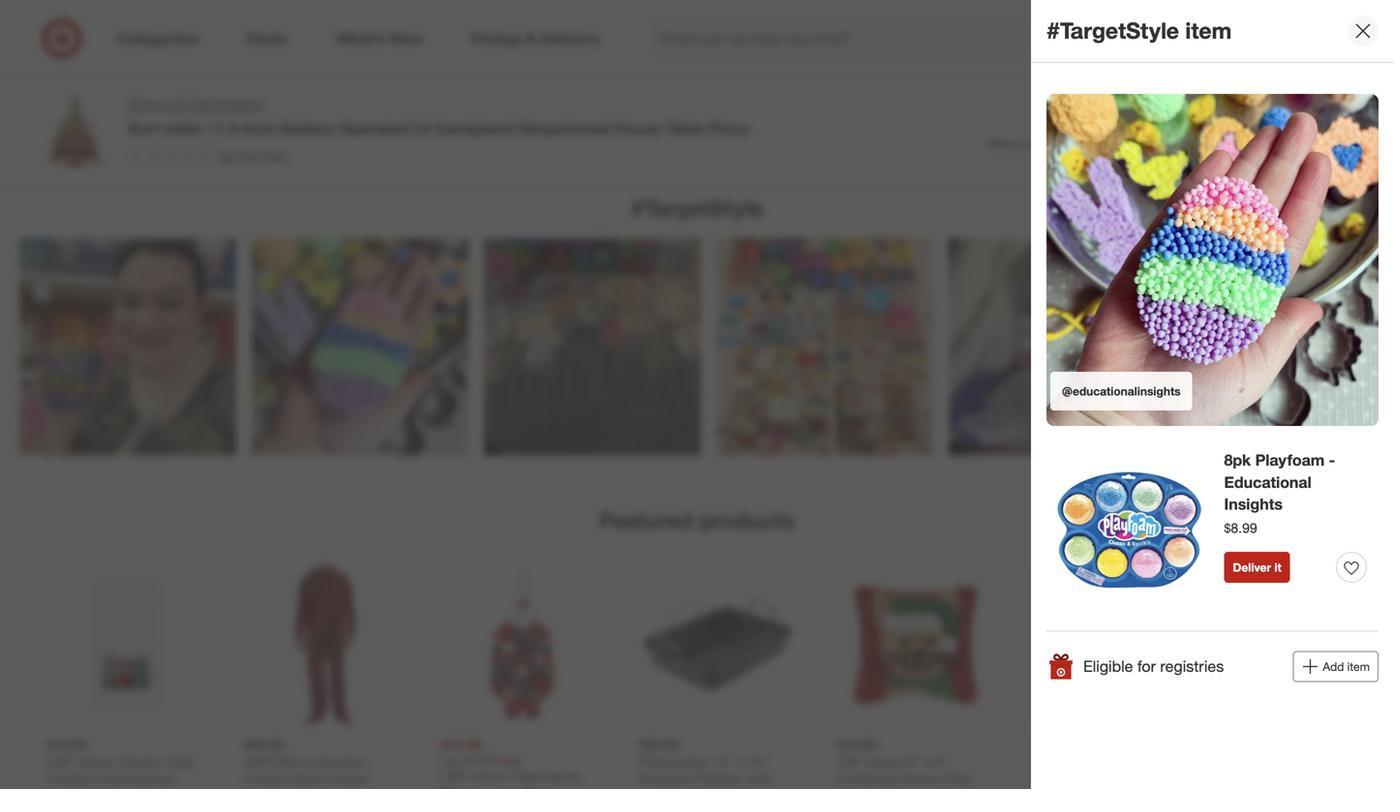 Task type: describe. For each thing, give the bounding box(es) containing it.
kurt for kurt adler 12.5-inch battery-operated light up pastel gingerbread house
[[244, 10, 270, 27]]

with
[[747, 770, 772, 787]]

holding
[[1262, 27, 1309, 44]]

battery for 15"
[[664, 10, 708, 27]]

when
[[989, 137, 1019, 151]]

battery for 10.25"
[[90, 10, 134, 27]]

c&f home let it snow flour sack kitchen towel image
[[1232, 566, 1391, 725]]

be the first!
[[219, 147, 287, 164]]

up inside kurt adler 12.5-inch battery-operated light up pastel gingerbread house
[[244, 44, 262, 61]]

#targetstyle for #targetstyle item
[[1047, 17, 1180, 44]]

sculpture inside '14.75" battery operated lit glass christmas tree sculpture - wondershop™'
[[442, 44, 500, 61]]

$29.99
[[639, 736, 680, 753]]

add to cart
[[1264, 122, 1347, 141]]

kurt adler 13" gingerbread cookie 3- layered led house link
[[1034, 0, 1193, 61]]

house inside kurt adler 14" battery- operated light-up gingerbread house
[[917, 44, 956, 61]]

when purchased online
[[989, 137, 1112, 151]]

lit for 15" battery operated lit deer and foliage christmas decorative sculpture - wondershop™ gold
[[773, 10, 788, 27]]

it
[[1275, 560, 1282, 575]]

christmas inside 10.25" battery operated lit glass christmas tree figurine - wondershop™
[[103, 27, 165, 44]]

house inside kurt adler 13" gingerbread cookie 3- layered led house
[[1116, 44, 1155, 61]]

@educationalinsights
[[1062, 384, 1181, 399]]

@educationalinsights button
[[1047, 94, 1379, 426]]

add item button
[[1293, 651, 1379, 682]]

hanging
[[467, 785, 518, 789]]

nonstick
[[639, 770, 693, 787]]

plaid
[[512, 768, 542, 785]]

gingerbread inside kurt adler 13" gingerbread cookie 3- layered led house
[[1034, 27, 1110, 44]]

christmas inside '14.75" battery operated lit glass christmas tree sculpture - wondershop™'
[[498, 27, 560, 44]]

kurt inside shop all candyland kurt adler 11.5-inch battery operated lit candyland gingerbread house table piece
[[128, 119, 160, 138]]

wondershop™ inside '14.75" battery operated lit glass christmas tree sculpture - wondershop™'
[[513, 44, 597, 61]]

educational
[[1225, 473, 1312, 492]]

8pk playfoam - educational insights image
[[1047, 449, 1213, 615]]

14"
[[902, 10, 923, 27]]

10.25" battery operated lit glass christmas tree figurine - wondershop™
[[46, 10, 196, 61]]

user image by @summerrockstar image
[[19, 239, 236, 456]]

light
[[355, 27, 385, 44]]

insights
[[1225, 495, 1283, 514]]

be
[[219, 147, 234, 164]]

$17.99
[[462, 753, 497, 768]]

sculpture inside 15" battery operated lit deer and foliage christmas decorative sculpture - wondershop™ gold
[[639, 61, 697, 78]]

#targetstyle item dialog
[[1031, 0, 1395, 789]]

up inside kurt adler 14" battery- operated light-up gingerbread house
[[933, 27, 951, 44]]

10.25" battery operated lit glass christmas tree figurine - wondershop™ link
[[46, 0, 205, 61]]

kurt for kurt adler 13" gingerbread cookie 3- layered led house
[[1034, 10, 1060, 27]]

image of kurt adler 11.5-inch battery operated lit candyland gingerbread house table piece image
[[35, 93, 112, 170]]

1 horizontal spatial candyland
[[436, 119, 514, 138]]

farberware
[[639, 753, 708, 770]]

- inside '18" fabric gingerbread man holding stocking decorative christmas sculpture - wondershop™ brown'
[[1294, 61, 1299, 78]]

light-
[[898, 27, 933, 44]]

8pk playfoam - educational insights
[[1225, 451, 1336, 514]]

house inside kurt adler 12.5-inch battery-operated light up pastel gingerbread house
[[244, 61, 283, 78]]

16"
[[747, 753, 768, 770]]

$19.99
[[837, 736, 877, 753]]

and
[[672, 27, 695, 44]]

operated inside shop all candyland kurt adler 11.5-inch battery operated lit candyland gingerbread house table piece
[[339, 119, 408, 138]]

rack
[[639, 787, 670, 789]]

reg
[[442, 753, 459, 768]]

operated inside kurt adler 12.5-inch battery-operated light up pastel gingerbread house
[[294, 27, 351, 44]]

$14.99 for c&f
[[46, 736, 87, 753]]

adler for 13"
[[1064, 10, 1096, 27]]

led
[[1087, 44, 1112, 61]]

first!
[[261, 147, 287, 164]]

user image by @educationalinsights image inside #targetstyle item dialog
[[1047, 94, 1379, 426]]

add for add to cart
[[1264, 122, 1293, 141]]

santa
[[546, 768, 581, 785]]

home inside $14.99 c&f home carolin' cats holiday embroidered waffle weave kitch
[[76, 753, 113, 770]]

user image by @brightmamalight image
[[1182, 239, 1395, 456]]

figurine
[[46, 44, 95, 61]]

adler for 12.5-
[[274, 10, 306, 27]]

for
[[1138, 657, 1156, 676]]

0 horizontal spatial candyland
[[188, 94, 263, 113]]

gingerbread inside kurt adler 14" battery- operated light-up gingerbread house
[[837, 44, 913, 61]]

carolin'
[[117, 753, 163, 770]]

operated inside '14.75" battery operated lit glass christmas tree sculpture - wondershop™'
[[533, 10, 591, 27]]

to
[[1298, 122, 1313, 141]]

deer
[[639, 27, 668, 44]]

waffle
[[46, 787, 84, 789]]

layered
[[1034, 44, 1083, 61]]

- inside 8pk playfoam - educational insights
[[1329, 451, 1336, 470]]

christmas inside 15" battery operated lit deer and foliage christmas decorative sculpture - wondershop™ gold
[[639, 44, 701, 61]]

search button
[[1117, 17, 1163, 64]]

operated inside kurt adler 14" battery- operated light-up gingerbread house
[[837, 27, 894, 44]]

products
[[700, 507, 795, 534]]

lit inside shop all candyland kurt adler 11.5-inch battery operated lit candyland gingerbread house table piece
[[413, 119, 431, 138]]

14.75"
[[442, 10, 481, 27]]

table
[[667, 119, 705, 138]]

$8.99
[[1225, 520, 1258, 537]]

14.75" battery operated lit glass christmas tree sculpture - wondershop™ link
[[442, 0, 600, 61]]

wondershop™ inside 10.25" battery operated lit glass christmas tree figurine - wondershop™
[[108, 44, 192, 61]]

@educationalinsights link
[[1047, 94, 1379, 426]]

decorative inside '18" fabric gingerbread man holding stocking decorative christmas sculpture - wondershop™ brown'
[[1232, 44, 1297, 61]]

cart
[[1317, 122, 1347, 141]]

- inside 10.25" battery operated lit glass christmas tree figurine - wondershop™
[[99, 44, 104, 61]]

$150.00
[[1085, 112, 1133, 129]]

13"
[[1100, 10, 1120, 27]]

adr men's hooded footed adult onesie pajamas set, plush winter pjs with hood red and green christmas plaid 2x large image
[[244, 566, 403, 725]]

decorative inside 15" battery operated lit deer and foliage christmas decorative sculpture - wondershop™ gold
[[705, 44, 770, 61]]

kurt adler 13" gingerbread cookie 3- layered led house
[[1034, 10, 1174, 61]]

felt
[[442, 785, 464, 789]]

$29.99 farberware 12" x 16" nonstick roaster with rack
[[639, 736, 772, 789]]

$14.99 reg $17.99 sale c&f home plaid santa felt hanging christma
[[442, 736, 583, 789]]

christmas inside '18" fabric gingerbread man holding stocking decorative christmas sculpture - wondershop™ brown'
[[1301, 44, 1362, 61]]

sale
[[500, 753, 523, 768]]

weave
[[88, 787, 128, 789]]



Task type: vqa. For each thing, say whether or not it's contained in the screenshot.
1 g
no



Task type: locate. For each thing, give the bounding box(es) containing it.
inch inside shop all candyland kurt adler 11.5-inch battery operated lit candyland gingerbread house table piece
[[244, 119, 276, 138]]

adler left 14"
[[866, 10, 898, 27]]

battery- right 14"
[[927, 10, 976, 27]]

0 horizontal spatial inch
[[244, 119, 276, 138]]

add
[[1264, 122, 1293, 141], [1323, 660, 1345, 674]]

kurt
[[244, 10, 270, 27], [837, 10, 863, 27], [1034, 10, 1060, 27], [128, 119, 160, 138]]

adler up pastel
[[274, 10, 306, 27]]

battery up first! at the left
[[280, 119, 335, 138]]

0 horizontal spatial sculpture
[[442, 44, 500, 61]]

up
[[933, 27, 951, 44], [244, 44, 262, 61]]

carter's just one you®️ baby santa christmas fleece fleece footed pajama - white 9m image
[[1034, 566, 1193, 725]]

0 horizontal spatial add
[[1264, 122, 1293, 141]]

deliver it
[[1233, 560, 1282, 575]]

inch
[[341, 10, 367, 27], [244, 119, 276, 138]]

up left pastel
[[244, 44, 262, 61]]

sculpture down deer
[[639, 61, 697, 78]]

featured products
[[600, 507, 795, 534]]

$14.99 up holiday
[[46, 736, 87, 753]]

c&f home carolin' cats holiday embroidered waffle weave kitchen towel image
[[46, 566, 205, 725]]

$14.99 c&f home carolin' cats holiday embroidered waffle weave kitch
[[46, 736, 195, 789]]

operated left light
[[294, 27, 351, 44]]

$14.99 inside $14.99 reg $17.99 sale c&f home plaid santa felt hanging christma
[[442, 736, 482, 753]]

tree for 14.75" battery operated lit glass christmas tree sculpture - wondershop™
[[564, 27, 589, 44]]

up right 14"
[[933, 27, 951, 44]]

registries
[[1161, 657, 1224, 676]]

15" battery operated lit deer and foliage christmas decorative sculpture - wondershop™ gold link
[[639, 0, 798, 95]]

home inside $14.99 reg $17.99 sale c&f home plaid santa felt hanging christma
[[471, 768, 508, 785]]

kurt up pastel
[[244, 10, 270, 27]]

item for add item
[[1348, 660, 1370, 674]]

1 vertical spatial inch
[[244, 119, 276, 138]]

#targetstyle inside dialog
[[1047, 17, 1180, 44]]

operated left 15"
[[533, 10, 591, 27]]

- up shop all candyland kurt adler 11.5-inch battery operated lit candyland gingerbread house table piece
[[504, 44, 509, 61]]

#targetstyle item
[[1047, 17, 1232, 44]]

cookie
[[1114, 27, 1157, 44]]

glass for 14.75"
[[460, 27, 494, 44]]

x
[[736, 753, 743, 770]]

lit inside 10.25" battery operated lit glass christmas tree figurine - wondershop™
[[46, 27, 61, 44]]

0 horizontal spatial #targetstyle
[[631, 194, 764, 222]]

14.75" battery operated lit glass christmas tree sculpture - wondershop™
[[442, 10, 597, 61]]

sculpture down 14.75"
[[442, 44, 500, 61]]

2 tree from the left
[[564, 27, 589, 44]]

2 glass from the left
[[460, 27, 494, 44]]

#targetstyle for #targetstyle
[[631, 194, 764, 222]]

gingerbread inside kurt adler 12.5-inch battery-operated light up pastel gingerbread house
[[307, 44, 383, 61]]

- right 'figurine'
[[99, 44, 104, 61]]

add to cart button
[[1251, 110, 1360, 153]]

gingerbread
[[1298, 10, 1374, 27], [1034, 27, 1110, 44], [307, 44, 383, 61], [837, 44, 913, 61], [519, 119, 611, 138]]

embroidered
[[96, 770, 174, 787]]

c&f left sale
[[442, 768, 468, 785]]

operated inside 15" battery operated lit deer and foliage christmas decorative sculpture - wondershop™ gold
[[712, 10, 769, 27]]

1 vertical spatial candyland
[[436, 119, 514, 138]]

lit for 14.75" battery operated lit glass christmas tree sculpture - wondershop™
[[442, 27, 456, 44]]

house
[[917, 44, 956, 61], [1116, 44, 1155, 61], [244, 61, 283, 78], [615, 119, 662, 138]]

kurt inside kurt adler 13" gingerbread cookie 3- layered led house
[[1034, 10, 1060, 27]]

1 horizontal spatial item
[[1348, 660, 1370, 674]]

1 decorative from the left
[[705, 44, 770, 61]]

- inside '14.75" battery operated lit glass christmas tree sculpture - wondershop™'
[[504, 44, 509, 61]]

- right playfoam
[[1329, 451, 1336, 470]]

1 horizontal spatial home
[[471, 768, 508, 785]]

10.25"
[[46, 10, 86, 27]]

battery right 15"
[[664, 10, 708, 27]]

gingerbread inside '18" fabric gingerbread man holding stocking decorative christmas sculpture - wondershop™ brown'
[[1298, 10, 1374, 27]]

0 vertical spatial #targetstyle
[[1047, 17, 1180, 44]]

- inside 15" battery operated lit deer and foliage christmas decorative sculpture - wondershop™ gold
[[701, 61, 707, 78]]

1 horizontal spatial inch
[[341, 10, 367, 27]]

1 horizontal spatial glass
[[460, 27, 494, 44]]

lit inside 15" battery operated lit deer and foliage christmas decorative sculpture - wondershop™ gold
[[773, 10, 788, 27]]

kurt for kurt adler 14" battery- operated light-up gingerbread house
[[837, 10, 863, 27]]

What can we help you find? suggestions appear below search field
[[648, 17, 1130, 60]]

wondershop™ inside 15" battery operated lit deer and foliage christmas decorative sculpture - wondershop™ gold
[[710, 61, 795, 78]]

playfoam
[[1256, 451, 1325, 470]]

kurt down shop
[[128, 119, 160, 138]]

$14.99 up felt
[[442, 736, 482, 753]]

operated up all in the top of the page
[[138, 10, 196, 27]]

stocking
[[1313, 27, 1366, 44]]

cats
[[167, 753, 195, 770]]

0 horizontal spatial tree
[[168, 27, 194, 44]]

2 horizontal spatial sculpture
[[1232, 61, 1290, 78]]

18" fabric gingerbread man holding stocking decorative christmas sculpture - wondershop™ brown link
[[1232, 0, 1391, 95]]

man
[[1232, 27, 1258, 44]]

deliver it button
[[1225, 552, 1291, 583]]

2 $14.99 from the left
[[442, 736, 482, 753]]

0 horizontal spatial battery-
[[244, 27, 294, 44]]

0 horizontal spatial user image by @educationalinsights image
[[252, 239, 469, 456]]

user image by @mamabearsreviews image
[[484, 239, 701, 456]]

kurt up layered
[[1034, 10, 1060, 27]]

featured
[[600, 507, 694, 534]]

operated
[[138, 10, 196, 27], [533, 10, 591, 27], [712, 10, 769, 27], [294, 27, 351, 44], [837, 27, 894, 44], [339, 119, 408, 138]]

battery inside 15" battery operated lit deer and foliage christmas decorative sculpture - wondershop™ gold
[[664, 10, 708, 27]]

glass
[[65, 27, 99, 44], [460, 27, 494, 44]]

3-
[[1161, 27, 1174, 44]]

sculpture inside '18" fabric gingerbread man holding stocking decorative christmas sculpture - wondershop™ brown'
[[1232, 61, 1290, 78]]

c&f up waffle
[[46, 753, 73, 770]]

kurt adler 12.5-inch battery-operated light up pastel gingerbread house link
[[244, 0, 403, 78]]

8pk
[[1225, 451, 1251, 470]]

eligible
[[1084, 657, 1133, 676]]

tree
[[168, 27, 194, 44], [564, 27, 589, 44]]

glass inside 10.25" battery operated lit glass christmas tree figurine - wondershop™
[[65, 27, 99, 44]]

adler inside kurt adler 14" battery- operated light-up gingerbread house
[[866, 10, 898, 27]]

1 horizontal spatial decorative
[[1232, 44, 1297, 61]]

kurt adler 14" battery- operated light-up gingerbread house link
[[837, 0, 996, 61]]

18"
[[1232, 10, 1253, 27]]

glass for 10.25"
[[65, 27, 99, 44]]

sculpture down man
[[1232, 61, 1290, 78]]

battery- left 12.5- at left top
[[244, 27, 294, 44]]

user image by @educationalinsights image
[[1047, 94, 1379, 426], [252, 239, 469, 456]]

$19.99 link
[[837, 566, 996, 789]]

battery inside 10.25" battery operated lit glass christmas tree figurine - wondershop™
[[90, 10, 134, 27]]

tree up all in the top of the page
[[168, 27, 194, 44]]

operated left 14"
[[837, 27, 894, 44]]

adler down all in the top of the page
[[165, 119, 203, 138]]

1 tree from the left
[[168, 27, 194, 44]]

gold
[[639, 78, 668, 95]]

0 vertical spatial inch
[[341, 10, 367, 27]]

add item
[[1323, 660, 1370, 674]]

1 $14.99 from the left
[[46, 736, 87, 753]]

candyland
[[188, 94, 263, 113], [436, 119, 514, 138]]

1 horizontal spatial sculpture
[[639, 61, 697, 78]]

search
[[1117, 31, 1163, 50]]

the
[[238, 147, 258, 164]]

c&f home plaid santa felt hanging christmas calendar image
[[442, 566, 600, 725]]

operated right and
[[712, 10, 769, 27]]

house inside shop all candyland kurt adler 11.5-inch battery operated lit candyland gingerbread house table piece
[[615, 119, 662, 138]]

battery inside shop all candyland kurt adler 11.5-inch battery operated lit candyland gingerbread house table piece
[[280, 119, 335, 138]]

0 vertical spatial candyland
[[188, 94, 263, 113]]

adler for 14"
[[866, 10, 898, 27]]

0 horizontal spatial $14.99
[[46, 736, 87, 753]]

be the first! link
[[128, 146, 287, 165]]

shop all candyland kurt adler 11.5-inch battery operated lit candyland gingerbread house table piece
[[128, 94, 750, 138]]

1 horizontal spatial tree
[[564, 27, 589, 44]]

user image by @xenaiipoo image
[[949, 239, 1166, 456]]

add for add item
[[1323, 660, 1345, 674]]

1 horizontal spatial #targetstyle
[[1047, 17, 1180, 44]]

kurt inside kurt adler 14" battery- operated light-up gingerbread house
[[837, 10, 863, 27]]

wondershop™ inside '18" fabric gingerbread man holding stocking decorative christmas sculpture - wondershop™ brown'
[[1303, 61, 1387, 78]]

operated inside 10.25" battery operated lit glass christmas tree figurine - wondershop™
[[138, 10, 196, 27]]

12.5-
[[309, 10, 341, 27]]

tree left 15"
[[564, 27, 589, 44]]

15"
[[639, 10, 660, 27]]

battery right 14.75"
[[485, 10, 529, 27]]

18" fabric gingerbread man holding stocking decorative christmas sculpture - wondershop™ brown
[[1232, 10, 1387, 95]]

adler inside kurt adler 12.5-inch battery-operated light up pastel gingerbread house
[[274, 10, 306, 27]]

$49.99 link
[[244, 566, 403, 789]]

1 horizontal spatial user image by @educationalinsights image
[[1047, 94, 1379, 426]]

1 vertical spatial #targetstyle
[[631, 194, 764, 222]]

kurt left 14"
[[837, 10, 863, 27]]

tree for 10.25" battery operated lit glass christmas tree figurine - wondershop™
[[168, 27, 194, 44]]

2 decorative from the left
[[1232, 44, 1297, 61]]

c&f home 8" x 8" christmas brown kitty cat in santa hat on red background petite accent hooked throw pillow image
[[837, 566, 996, 725]]

battery for 14.75"
[[485, 10, 529, 27]]

#targetstyle
[[1047, 17, 1180, 44], [631, 194, 764, 222]]

piece
[[709, 119, 750, 138]]

item
[[1186, 17, 1232, 44], [1348, 660, 1370, 674]]

brown
[[1232, 78, 1271, 95]]

c&f inside $14.99 c&f home carolin' cats holiday embroidered waffle weave kitch
[[46, 753, 73, 770]]

farberware 12" x 16" nonstick roaster with rack image
[[639, 566, 798, 725]]

1 vertical spatial item
[[1348, 660, 1370, 674]]

0 horizontal spatial home
[[76, 753, 113, 770]]

pastel
[[266, 44, 303, 61]]

decorative right and
[[705, 44, 770, 61]]

15" battery operated lit deer and foliage christmas decorative sculpture - wondershop™ gold
[[639, 10, 795, 95]]

tree inside '14.75" battery operated lit glass christmas tree sculpture - wondershop™'
[[564, 27, 589, 44]]

battery- inside kurt adler 14" battery- operated light-up gingerbread house
[[927, 10, 976, 27]]

1 horizontal spatial add
[[1323, 660, 1345, 674]]

lit for 10.25" battery operated lit glass christmas tree figurine - wondershop™
[[46, 27, 61, 44]]

1 horizontal spatial battery-
[[927, 10, 976, 27]]

christmas
[[103, 27, 165, 44], [498, 27, 560, 44], [639, 44, 701, 61], [1301, 44, 1362, 61]]

item inside button
[[1348, 660, 1370, 674]]

lit
[[773, 10, 788, 27], [46, 27, 61, 44], [442, 27, 456, 44], [413, 119, 431, 138]]

home up weave
[[76, 753, 113, 770]]

1 vertical spatial add
[[1323, 660, 1345, 674]]

add inside button
[[1264, 122, 1293, 141]]

foliage
[[699, 27, 742, 44]]

0 horizontal spatial up
[[244, 44, 262, 61]]

adler left 13"
[[1064, 10, 1096, 27]]

- down holding on the right of page
[[1294, 61, 1299, 78]]

c&f inside $14.99 reg $17.99 sale c&f home plaid santa felt hanging christma
[[442, 768, 468, 785]]

$14.99 inside $14.99 c&f home carolin' cats holiday embroidered waffle weave kitch
[[46, 736, 87, 753]]

adler inside shop all candyland kurt adler 11.5-inch battery operated lit candyland gingerbread house table piece
[[165, 119, 203, 138]]

- down foliage
[[701, 61, 707, 78]]

1 glass from the left
[[65, 27, 99, 44]]

battery right 10.25"
[[90, 10, 134, 27]]

sculpture
[[442, 44, 500, 61], [639, 61, 697, 78], [1232, 61, 1290, 78]]

0 vertical spatial item
[[1186, 17, 1232, 44]]

11.5-
[[208, 119, 244, 138]]

roaster
[[696, 770, 744, 787]]

decorative down fabric
[[1232, 44, 1297, 61]]

$49.99
[[244, 736, 285, 753]]

8pk playfoam - educational insights link
[[1225, 449, 1367, 516]]

0 vertical spatial add
[[1264, 122, 1293, 141]]

inch inside kurt adler 12.5-inch battery-operated light up pastel gingerbread house
[[341, 10, 367, 27]]

holiday
[[46, 770, 92, 787]]

battery inside '14.75" battery operated lit glass christmas tree sculpture - wondershop™'
[[485, 10, 529, 27]]

home left plaid
[[471, 768, 508, 785]]

fabric
[[1256, 10, 1294, 27]]

add inside button
[[1323, 660, 1345, 674]]

0 horizontal spatial decorative
[[705, 44, 770, 61]]

shop
[[128, 94, 165, 113]]

kurt inside kurt adler 12.5-inch battery-operated light up pastel gingerbread house
[[244, 10, 270, 27]]

tree inside 10.25" battery operated lit glass christmas tree figurine - wondershop™
[[168, 27, 194, 44]]

online
[[1081, 137, 1112, 151]]

gingerbread inside shop all candyland kurt adler 11.5-inch battery operated lit candyland gingerbread house table piece
[[519, 119, 611, 138]]

1 horizontal spatial c&f
[[442, 768, 468, 785]]

eligible for registries
[[1084, 657, 1224, 676]]

1 horizontal spatial $14.99
[[442, 736, 482, 753]]

item for #targetstyle item
[[1186, 17, 1232, 44]]

kurt adler 14" battery- operated light-up gingerbread house
[[837, 10, 976, 61]]

battery- inside kurt adler 12.5-inch battery-operated light up pastel gingerbread house
[[244, 27, 294, 44]]

adler inside kurt adler 13" gingerbread cookie 3- layered led house
[[1064, 10, 1096, 27]]

$14.99 for reg
[[442, 736, 482, 753]]

0 horizontal spatial item
[[1186, 17, 1232, 44]]

user image by @yournewestbff image
[[717, 239, 934, 456]]

all
[[169, 94, 184, 113]]

0 horizontal spatial glass
[[65, 27, 99, 44]]

glass inside '14.75" battery operated lit glass christmas tree sculpture - wondershop™'
[[460, 27, 494, 44]]

lit inside '14.75" battery operated lit glass christmas tree sculpture - wondershop™'
[[442, 27, 456, 44]]

operated down light
[[339, 119, 408, 138]]

1 horizontal spatial up
[[933, 27, 951, 44]]

0 horizontal spatial c&f
[[46, 753, 73, 770]]



